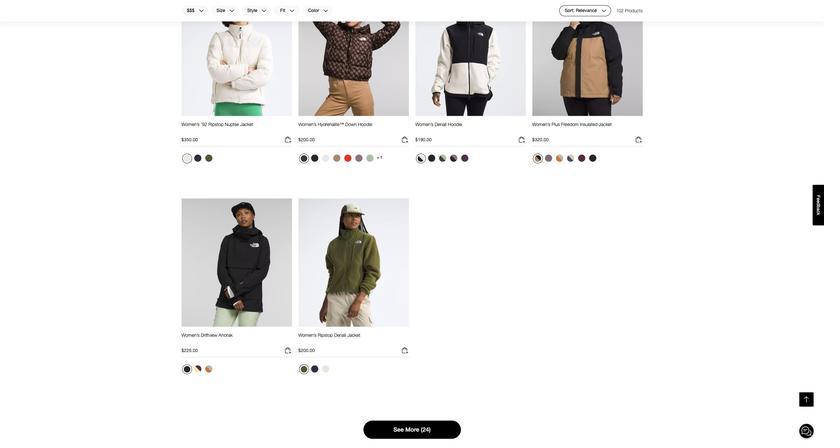 Task type: describe. For each thing, give the bounding box(es) containing it.
women's for women's plus freedom insulated jacket
[[532, 122, 550, 127]]

hydrenalite™
[[318, 122, 344, 127]]

$200.00 for women's hydrenalite™ down hoodie
[[298, 137, 315, 142]]

+
[[377, 155, 379, 160]]

size
[[217, 8, 225, 13]]

women's for women's ripstop denali jacket
[[298, 332, 316, 338]]

Forest Olive radio
[[204, 153, 214, 163]]

$350.00 button
[[181, 136, 292, 147]]

jacket for women's '92 ripstop nuptse jacket
[[240, 122, 253, 127]]

$200.00 button for hoodie
[[298, 136, 409, 147]]

women's for women's denali hoodie
[[415, 122, 433, 127]]

color
[[308, 8, 319, 13]]

tnf black radio for the 'white dune/tnf black' option
[[426, 153, 437, 163]]

women's '92 ripstop nuptse jacket image
[[181, 0, 292, 116]]

women's for women's hydrenalite™ down hoodie
[[298, 122, 316, 127]]

color button
[[303, 5, 333, 16]]

a
[[816, 208, 821, 211]]

fiery red image
[[344, 155, 351, 162]]

0 vertical spatial tnf black radio
[[587, 153, 598, 163]]

$190.00
[[415, 137, 432, 142]]

(24)
[[421, 426, 431, 433]]

style
[[247, 8, 257, 13]]

denali inside button
[[334, 332, 346, 338]]

f e e d b a c k button
[[813, 185, 824, 225]]

women's for women's driftview anorak
[[181, 332, 200, 338]]

almond butter image
[[333, 155, 340, 162]]

Coal Brown TNF Monogram Print radio
[[299, 154, 309, 163]]

driftview
[[201, 332, 217, 338]]

TNF Black/Almond Butter radio
[[533, 154, 543, 163]]

misty sage/mandarin image
[[205, 366, 212, 373]]

women's for women's '92 ripstop nuptse jacket
[[181, 122, 200, 127]]

size button
[[211, 5, 239, 16]]

nuptse
[[225, 122, 239, 127]]

c
[[816, 211, 821, 213]]

women's denali hoodie button
[[415, 122, 462, 133]]

plus
[[552, 122, 560, 127]]

jacket for women's plus freedom insulated jacket
[[599, 122, 612, 127]]

1
[[380, 155, 382, 160]]

$choose color$ option group for women's '92 ripstop nuptse jacket
[[181, 153, 215, 166]]

'92
[[201, 122, 207, 127]]

$350.00
[[181, 137, 198, 142]]

pink moss faded dye camo print image
[[567, 155, 574, 162]]

tnf black image left "boysenberry/sun sprite" radio
[[184, 366, 190, 373]]

d
[[816, 203, 821, 205]]

Boysenberry/Sun Sprite radio
[[192, 364, 203, 374]]

white dune/tnf black image
[[418, 155, 424, 162]]

Misty Sage/Mandarin radio
[[204, 364, 214, 374]]

see more (24)
[[393, 426, 431, 433]]

boysenberry image
[[578, 155, 585, 162]]

tnf black image right the 'white dune/tnf black' option
[[428, 155, 435, 162]]

more
[[405, 426, 419, 433]]

gardenia white image
[[322, 155, 329, 162]]

$choose color$ option group for women's ripstop denali jacket
[[298, 364, 332, 377]]

fit
[[280, 8, 285, 13]]

Fawn Grey radio
[[354, 153, 364, 163]]

relevance
[[576, 8, 597, 13]]

102 products status
[[616, 5, 643, 16]]

White Dune/TNF Black radio
[[416, 154, 426, 163]]

black currant purple image
[[461, 155, 468, 162]]

k
[[816, 213, 821, 215]]

$$$
[[187, 8, 195, 13]]

Boysenberry radio
[[576, 153, 587, 163]]

0 horizontal spatial tnf black radio
[[182, 365, 192, 374]]

Misty Sage radio
[[365, 153, 375, 163]]

$200.00 for women's ripstop denali jacket
[[298, 348, 315, 353]]

$choose color$ option group for women's denali hoodie
[[415, 153, 471, 166]]

$320.00
[[532, 137, 549, 142]]

$225.00 button
[[181, 347, 292, 357]]

1 vertical spatial ripstop
[[318, 332, 333, 338]]



Task type: locate. For each thing, give the bounding box(es) containing it.
coal brown tnf monogram print image
[[301, 155, 307, 162]]

white dune image down $350.00
[[184, 155, 190, 162]]

women's plus freedom insulated jacket image
[[532, 0, 643, 116]]

1 $200.00 from the top
[[298, 137, 315, 142]]

1 vertical spatial denali
[[334, 332, 346, 338]]

0 vertical spatial summit navy radio
[[192, 153, 203, 163]]

Almond Butter radio
[[332, 153, 342, 163]]

women's ripstop denali jacket
[[298, 332, 360, 338]]

0 vertical spatial forest olive image
[[205, 155, 212, 162]]

1 horizontal spatial hoodie
[[448, 122, 462, 127]]

0 vertical spatial denali
[[435, 122, 447, 127]]

Gardenia White radio
[[320, 153, 331, 163]]

$200.00 button for jacket
[[298, 347, 409, 357]]

women's driftview anorak button
[[181, 332, 233, 344]]

1 vertical spatial summit navy image
[[311, 366, 318, 373]]

down
[[345, 122, 357, 127]]

e up b
[[816, 200, 821, 203]]

e up d
[[816, 198, 821, 200]]

102
[[616, 8, 624, 13]]

summit navy radio for $350.00
[[192, 153, 203, 163]]

2 tnf black radio from the left
[[426, 153, 437, 163]]

0 horizontal spatial summit navy image
[[194, 155, 201, 162]]

freedom
[[561, 122, 579, 127]]

0 horizontal spatial white dune radio
[[182, 154, 192, 163]]

denali
[[435, 122, 447, 127], [334, 332, 346, 338]]

ripstop
[[208, 122, 224, 127], [318, 332, 333, 338]]

fit button
[[274, 5, 300, 16]]

summit navy image left forest olive option
[[194, 155, 201, 162]]

1 horizontal spatial jacket
[[347, 332, 360, 338]]

hoodie right the down
[[358, 122, 372, 127]]

2 hoodie from the left
[[448, 122, 462, 127]]

see
[[393, 426, 404, 433]]

1 vertical spatial white dune image
[[322, 366, 329, 373]]

1 horizontal spatial summit navy image
[[311, 366, 318, 373]]

1 vertical spatial white dune radio
[[320, 364, 331, 374]]

fawn grey/tnf black image
[[450, 155, 457, 162]]

b
[[816, 205, 821, 208]]

Forest Olive radio
[[299, 365, 309, 374]]

Pink Moss Faded Dye Camo Print radio
[[565, 153, 576, 163]]

Black Currant Purple radio
[[460, 153, 470, 163]]

$choose color$ option group for women's plus freedom insulated jacket
[[532, 153, 599, 166]]

+ 1 button
[[376, 153, 383, 162]]

forest olive image inside forest olive option
[[205, 155, 212, 162]]

102 products
[[616, 8, 643, 13]]

forest olive image inside forest olive radio
[[301, 366, 307, 373]]

$200.00 up forest olive radio
[[298, 348, 315, 353]]

$320.00 button
[[532, 136, 643, 147]]

insulated
[[580, 122, 598, 127]]

summit navy radio right forest olive radio
[[309, 364, 320, 374]]

hoodie inside button
[[358, 122, 372, 127]]

see more (24) button
[[363, 421, 461, 439]]

Summit Navy radio
[[192, 153, 203, 163], [309, 364, 320, 374]]

women's ripstop denali jacket image
[[298, 198, 409, 327]]

forest olive image for forest olive radio
[[301, 366, 307, 373]]

TNF Black radio
[[309, 153, 320, 163], [426, 153, 437, 163]]

jacket
[[240, 122, 253, 127], [599, 122, 612, 127], [347, 332, 360, 338]]

1 horizontal spatial white dune image
[[322, 366, 329, 373]]

tnf black image right coal brown tnf monogram print image
[[311, 155, 318, 162]]

tnf black/almond butter image
[[535, 155, 541, 162]]

white dune image
[[184, 155, 190, 162], [322, 366, 329, 373]]

0 vertical spatial summit navy image
[[194, 155, 201, 162]]

women's
[[181, 122, 200, 127], [298, 122, 316, 127], [415, 122, 433, 127], [532, 122, 550, 127], [181, 332, 200, 338], [298, 332, 316, 338]]

tnf black radio for the coal brown tnf monogram print option
[[309, 153, 320, 163]]

$225.00
[[181, 348, 198, 353]]

1 horizontal spatial tnf black radio
[[426, 153, 437, 163]]

1 $200.00 button from the top
[[298, 136, 409, 147]]

0 vertical spatial white dune radio
[[182, 154, 192, 163]]

$190.00 button
[[415, 136, 526, 147]]

women's denali hoodie image
[[415, 0, 526, 116]]

f e e d b a c k
[[816, 195, 821, 215]]

0 vertical spatial $200.00 button
[[298, 136, 409, 147]]

women's denali hoodie
[[415, 122, 462, 127]]

white dune radio down $350.00
[[182, 154, 192, 163]]

fawn grey snake charmer print image
[[545, 155, 552, 162]]

sort: relevance button
[[559, 5, 611, 16]]

summit navy image right forest olive radio
[[311, 366, 318, 373]]

2 $200.00 button from the top
[[298, 347, 409, 357]]

women's '92 ripstop nuptse jacket button
[[181, 122, 253, 133]]

products
[[625, 8, 643, 13]]

$choose color$ option group
[[181, 153, 215, 166], [298, 153, 376, 166], [415, 153, 471, 166], [532, 153, 599, 166], [181, 364, 215, 377], [298, 364, 332, 377]]

1 e from the top
[[816, 198, 821, 200]]

2 e from the top
[[816, 200, 821, 203]]

f
[[816, 195, 821, 198]]

Fiery Red radio
[[343, 153, 353, 163]]

0 vertical spatial ripstop
[[208, 122, 224, 127]]

White Dune radio
[[182, 154, 192, 163], [320, 364, 331, 374]]

Misty Sage/Mandarin radio
[[554, 153, 565, 163]]

summit navy radio left forest olive option
[[192, 153, 203, 163]]

women's hydrenalite™ down hoodie image
[[298, 0, 409, 116]]

anorak
[[219, 332, 233, 338]]

sort:
[[565, 8, 575, 13]]

denali inside button
[[435, 122, 447, 127]]

white dune image right forest olive radio
[[322, 366, 329, 373]]

0 horizontal spatial forest olive image
[[205, 155, 212, 162]]

women's ripstop denali jacket button
[[298, 332, 360, 344]]

summit navy image for $350.00
[[194, 155, 201, 162]]

misty sage/pine needle image
[[439, 155, 446, 162]]

forest olive image for forest olive option
[[205, 155, 212, 162]]

Misty Sage/Pine Needle radio
[[437, 153, 448, 163]]

women's '92 ripstop nuptse jacket
[[181, 122, 253, 127]]

1 vertical spatial summit navy radio
[[309, 364, 320, 374]]

2 horizontal spatial jacket
[[599, 122, 612, 127]]

1 horizontal spatial white dune radio
[[320, 364, 331, 374]]

women's inside button
[[415, 122, 433, 127]]

1 vertical spatial $200.00
[[298, 348, 315, 353]]

hoodie inside button
[[448, 122, 462, 127]]

$$$ button
[[181, 5, 209, 16]]

women's hydrenalite™ down hoodie
[[298, 122, 372, 127]]

1 horizontal spatial tnf black radio
[[587, 153, 598, 163]]

hoodie
[[358, 122, 372, 127], [448, 122, 462, 127]]

TNF Black radio
[[587, 153, 598, 163], [182, 365, 192, 374]]

0 horizontal spatial hoodie
[[358, 122, 372, 127]]

Fawn Grey/TNF Black radio
[[448, 153, 459, 163]]

hoodie up $190.00 dropdown button
[[448, 122, 462, 127]]

women's plus freedom insulated jacket button
[[532, 122, 612, 133]]

0 horizontal spatial jacket
[[240, 122, 253, 127]]

tnf black radio right coal brown tnf monogram print image
[[309, 153, 320, 163]]

1 vertical spatial $200.00 button
[[298, 347, 409, 357]]

tnf black image right "boysenberry" option
[[589, 155, 596, 162]]

summit navy image
[[194, 155, 201, 162], [311, 366, 318, 373]]

tnf black radio left "boysenberry/sun sprite" radio
[[182, 365, 192, 374]]

1 vertical spatial forest olive image
[[301, 366, 307, 373]]

0 horizontal spatial tnf black radio
[[309, 153, 320, 163]]

summit navy radio for $200.00
[[309, 364, 320, 374]]

$200.00 button down women's ripstop denali jacket button
[[298, 347, 409, 357]]

summit navy image for $200.00
[[311, 366, 318, 373]]

1 hoodie from the left
[[358, 122, 372, 127]]

sort: relevance
[[565, 8, 597, 13]]

Fawn Grey Snake Charmer Print radio
[[543, 153, 554, 163]]

tnf black radio right the 'white dune/tnf black' option
[[426, 153, 437, 163]]

0 horizontal spatial ripstop
[[208, 122, 224, 127]]

women's hydrenalite™ down hoodie button
[[298, 122, 372, 133]]

women's inside button
[[181, 332, 200, 338]]

women's driftview anorak
[[181, 332, 233, 338]]

+ 1
[[377, 155, 382, 160]]

$choose color$ option group for women's driftview anorak
[[181, 364, 215, 377]]

1 horizontal spatial forest olive image
[[301, 366, 307, 373]]

1 horizontal spatial denali
[[435, 122, 447, 127]]

misty sage/mandarin image
[[556, 155, 563, 162]]

forest olive image
[[205, 155, 212, 162], [301, 366, 307, 373]]

women's driftview anorak image
[[181, 198, 292, 327]]

$200.00 up coal brown tnf monogram print image
[[298, 137, 315, 142]]

1 horizontal spatial ripstop
[[318, 332, 333, 338]]

$200.00 button
[[298, 136, 409, 147], [298, 347, 409, 357]]

1 horizontal spatial summit navy radio
[[309, 364, 320, 374]]

0 vertical spatial white dune image
[[184, 155, 190, 162]]

2 $200.00 from the top
[[298, 348, 315, 353]]

0 horizontal spatial denali
[[334, 332, 346, 338]]

boysenberry/sun sprite image
[[194, 366, 201, 373]]

fawn grey image
[[355, 155, 362, 162]]

style button
[[242, 5, 271, 16]]

0 horizontal spatial summit navy radio
[[192, 153, 203, 163]]

0 vertical spatial $200.00
[[298, 137, 315, 142]]

1 tnf black radio from the left
[[309, 153, 320, 163]]

misty sage image
[[366, 155, 373, 162]]

back to top image
[[802, 395, 811, 404]]

1 vertical spatial tnf black radio
[[182, 365, 192, 374]]

$200.00 button down the down
[[298, 136, 409, 147]]

$200.00
[[298, 137, 315, 142], [298, 348, 315, 353]]

women's plus freedom insulated jacket
[[532, 122, 612, 127]]

white dune radio right forest olive radio
[[320, 364, 331, 374]]

tnf black image
[[311, 155, 318, 162], [428, 155, 435, 162], [589, 155, 596, 162], [184, 366, 190, 373]]

tnf black radio right "boysenberry" option
[[587, 153, 598, 163]]

e
[[816, 198, 821, 200], [816, 200, 821, 203]]

0 horizontal spatial white dune image
[[184, 155, 190, 162]]



Task type: vqa. For each thing, say whether or not it's contained in the screenshot.
Warmth
no



